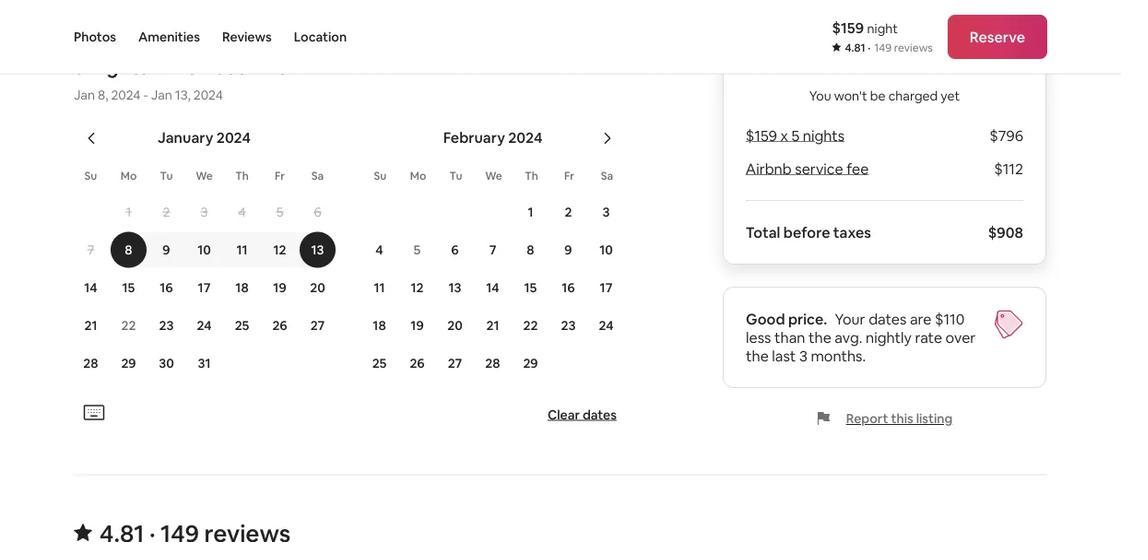 Task type: describe. For each thing, give the bounding box(es) containing it.
2 9 from the left
[[565, 242, 572, 258]]

1 29 button from the left
[[110, 345, 148, 381]]

2 14 from the left
[[486, 279, 500, 296]]

are
[[910, 309, 932, 328]]

8,
[[98, 86, 108, 103]]

1 su from the left
[[84, 168, 97, 183]]

nights inside "5 nights in pelkosenniemi jan 8, 2024 - jan 13, 2024"
[[89, 53, 149, 80]]

clear dates
[[548, 406, 617, 423]]

$908
[[989, 223, 1024, 242]]

0 horizontal spatial the
[[746, 346, 769, 365]]

5 nights in pelkosenniemi jan 8, 2024 - jan 13, 2024
[[74, 53, 311, 103]]

149
[[875, 41, 892, 55]]

you won't be charged yet
[[810, 88, 960, 104]]

19 for 19 button to the left
[[273, 279, 287, 296]]

1 14 button from the left
[[72, 270, 110, 306]]

1 vertical spatial 27 button
[[436, 345, 474, 381]]

0 vertical spatial 5 button
[[261, 194, 299, 230]]

2 button for january 2024
[[148, 194, 185, 230]]

1 vertical spatial 13
[[449, 279, 462, 296]]

30
[[159, 355, 174, 372]]

dates for your
[[869, 309, 907, 328]]

28 for 2nd 28 button from left
[[486, 355, 500, 372]]

0 vertical spatial 12
[[273, 242, 286, 258]]

2 fr from the left
[[565, 168, 575, 183]]

2024 right january
[[217, 128, 251, 147]]

over
[[946, 328, 976, 347]]

airbnb service fee
[[746, 159, 869, 178]]

1 horizontal spatial 6 button
[[436, 232, 474, 268]]

1 16 from the left
[[160, 279, 173, 296]]

x
[[781, 126, 789, 145]]

25 for bottommost 25 button
[[372, 355, 387, 372]]

reviews
[[222, 29, 272, 45]]

0 vertical spatial 11 button
[[223, 232, 261, 268]]

1 17 from the left
[[198, 279, 211, 296]]

january 2024
[[158, 128, 251, 147]]

avg.
[[835, 328, 863, 347]]

13,
[[175, 86, 191, 103]]

0 vertical spatial 6 button
[[299, 194, 337, 230]]

february
[[443, 128, 505, 147]]

1 horizontal spatial 13 button
[[436, 270, 474, 306]]

1 7 button from the left
[[72, 232, 110, 268]]

1 vertical spatial 11
[[374, 279, 385, 296]]

1 9 button from the left
[[148, 232, 185, 268]]

1 vertical spatial 19 button
[[398, 308, 436, 344]]

23 for second 23 button from the left
[[561, 317, 576, 334]]

0 vertical spatial 13 button
[[299, 232, 337, 268]]

reviews
[[895, 41, 933, 55]]

1 17 button from the left
[[185, 270, 223, 306]]

photos button
[[74, 0, 116, 74]]

1 fr from the left
[[275, 168, 285, 183]]

location
[[294, 29, 347, 45]]

1 button for january 2024
[[110, 194, 148, 230]]

in
[[153, 53, 170, 80]]

$159 night
[[832, 18, 898, 37]]

pelkosenniemi
[[174, 53, 311, 80]]

1 vertical spatial 5 button
[[398, 232, 436, 268]]

2 button for february 2024
[[550, 194, 588, 230]]

total
[[746, 223, 781, 242]]

2 we from the left
[[485, 168, 503, 183]]

airbnb
[[746, 159, 792, 178]]

2 mo from the left
[[410, 168, 426, 183]]

1 21 button from the left
[[72, 308, 110, 344]]

2 28 button from the left
[[474, 345, 512, 381]]

4 for "4" button to the bottom
[[376, 242, 383, 258]]

0 horizontal spatial 6
[[314, 204, 322, 220]]

1 15 button from the left
[[110, 270, 148, 306]]

total before taxes
[[746, 223, 872, 242]]

0 vertical spatial 27 button
[[299, 308, 337, 344]]

1 vertical spatial 18 button
[[361, 308, 398, 344]]

1 16 button from the left
[[148, 270, 185, 306]]

-
[[143, 86, 148, 103]]

clear
[[548, 406, 580, 423]]

1 22 button from the left
[[110, 308, 148, 344]]

2 22 button from the left
[[512, 308, 550, 344]]

report this listing button
[[817, 410, 953, 427]]

8 for 2nd the 8 'button' from left
[[527, 242, 535, 258]]

1 for january 2024
[[126, 204, 131, 220]]

last
[[772, 346, 796, 365]]

1 horizontal spatial the
[[809, 328, 832, 347]]

$159 for $159 night
[[832, 18, 864, 37]]

28 for 1st 28 button from left
[[83, 355, 98, 372]]

february 2024
[[443, 128, 543, 147]]

1 7 from the left
[[87, 242, 94, 258]]

yet
[[941, 88, 960, 104]]

nightly
[[866, 328, 912, 347]]

price.
[[789, 309, 828, 328]]

1 horizontal spatial 26
[[410, 355, 425, 372]]

0 horizontal spatial reserve
[[857, 41, 913, 60]]

8 for first the 8 'button' from left
[[125, 242, 132, 258]]

1 24 button from the left
[[185, 308, 223, 344]]

1 horizontal spatial 18
[[373, 317, 386, 334]]

0 horizontal spatial 20 button
[[299, 270, 337, 306]]

2 21 button from the left
[[474, 308, 512, 344]]

less
[[746, 328, 772, 347]]

1 vertical spatial 4 button
[[361, 232, 398, 268]]

2024 left -
[[111, 86, 141, 103]]

1 horizontal spatial 12 button
[[398, 270, 436, 306]]

before
[[784, 223, 831, 242]]

0 horizontal spatial 20
[[310, 279, 325, 296]]

30 button
[[148, 345, 185, 381]]

22 for 1st 22 button from the left
[[121, 317, 136, 334]]

0 horizontal spatial 26
[[272, 317, 287, 334]]

1 horizontal spatial 20
[[448, 317, 463, 334]]

1 10 button from the left
[[185, 232, 223, 268]]

0 horizontal spatial 12 button
[[261, 232, 299, 268]]

2 7 button from the left
[[474, 232, 512, 268]]

listing
[[917, 410, 953, 427]]

1 vertical spatial 11 button
[[361, 270, 398, 306]]

31
[[198, 355, 211, 372]]

0 horizontal spatial 18 button
[[223, 270, 261, 306]]

won't
[[834, 88, 868, 104]]

charged
[[889, 88, 938, 104]]

2 29 from the left
[[523, 355, 538, 372]]

0 vertical spatial 18
[[236, 279, 249, 296]]

2 17 from the left
[[600, 279, 613, 296]]

reviews button
[[222, 0, 272, 74]]

1 horizontal spatial reserve
[[970, 27, 1026, 46]]

0 horizontal spatial 27
[[311, 317, 325, 334]]

dates for clear
[[583, 406, 617, 423]]

3 for february 2024
[[603, 204, 610, 220]]

$796
[[990, 126, 1024, 145]]

calendar application
[[52, 108, 1122, 421]]

you
[[810, 88, 832, 104]]

1 horizontal spatial 26 button
[[398, 345, 436, 381]]

·
[[868, 41, 871, 55]]

1 sa from the left
[[312, 168, 324, 183]]

1 horizontal spatial 20 button
[[436, 308, 474, 344]]

21 for first 21 button from the left
[[84, 317, 97, 334]]



Task type: vqa. For each thing, say whether or not it's contained in the screenshot.


Task type: locate. For each thing, give the bounding box(es) containing it.
0 horizontal spatial 24
[[197, 317, 212, 334]]

0 horizontal spatial 9
[[163, 242, 170, 258]]

0 horizontal spatial 26 button
[[261, 308, 299, 344]]

dates
[[869, 309, 907, 328], [583, 406, 617, 423]]

0 horizontal spatial 24 button
[[185, 308, 223, 344]]

1 jan from the left
[[74, 86, 95, 103]]

1 vertical spatial dates
[[583, 406, 617, 423]]

1 22 from the left
[[121, 317, 136, 334]]

1 horizontal spatial 29 button
[[512, 345, 550, 381]]

airbnb service fee button
[[746, 159, 869, 178]]

1 2 from the left
[[163, 204, 170, 220]]

4
[[238, 204, 246, 220], [376, 242, 383, 258]]

be
[[871, 88, 886, 104]]

1 horizontal spatial 19
[[411, 317, 424, 334]]

$112
[[994, 159, 1024, 178]]

3 button for february 2024
[[588, 194, 625, 230]]

28
[[83, 355, 98, 372], [486, 355, 500, 372]]

1 tu from the left
[[160, 168, 173, 183]]

1 9 from the left
[[163, 242, 170, 258]]

0 horizontal spatial 23
[[159, 317, 174, 334]]

24 button up the 31 button on the bottom of page
[[185, 308, 223, 344]]

0 horizontal spatial 28 button
[[72, 345, 110, 381]]

0 vertical spatial 13
[[311, 242, 324, 258]]

5 inside "5 nights in pelkosenniemi jan 8, 2024 - jan 13, 2024"
[[74, 53, 85, 80]]

clear dates button
[[541, 399, 624, 430]]

1 2 button from the left
[[148, 194, 185, 230]]

0 horizontal spatial tu
[[160, 168, 173, 183]]

0 horizontal spatial 16 button
[[148, 270, 185, 306]]

1 horizontal spatial 12
[[411, 279, 424, 296]]

0 horizontal spatial 14
[[84, 279, 97, 296]]

2 17 button from the left
[[588, 270, 625, 306]]

reserve down night
[[857, 41, 913, 60]]

1 horizontal spatial 16
[[562, 279, 575, 296]]

$159 for $159 x 5 nights
[[746, 126, 778, 145]]

2 10 from the left
[[600, 242, 613, 258]]

1 vertical spatial nights
[[803, 126, 845, 145]]

months.
[[811, 346, 866, 365]]

0 horizontal spatial 21
[[84, 317, 97, 334]]

1 mo from the left
[[121, 168, 137, 183]]

$159 x 5 nights
[[746, 126, 845, 145]]

1 button for february 2024
[[512, 194, 550, 230]]

2 jan from the left
[[151, 86, 172, 103]]

jan left 8,
[[74, 86, 95, 103]]

25 button
[[223, 308, 261, 344], [361, 345, 398, 381]]

0 vertical spatial 19
[[273, 279, 287, 296]]

15 for 2nd 15 'button' from right
[[122, 279, 135, 296]]

1 horizontal spatial 28 button
[[474, 345, 512, 381]]

report
[[846, 410, 889, 427]]

1 horizontal spatial 21 button
[[474, 308, 512, 344]]

29
[[121, 355, 136, 372], [523, 355, 538, 372]]

0 horizontal spatial 27 button
[[299, 308, 337, 344]]

0 horizontal spatial 3 button
[[185, 194, 223, 230]]

1 horizontal spatial 17
[[600, 279, 613, 296]]

the left last
[[746, 346, 769, 365]]

19 for bottommost 19 button
[[411, 317, 424, 334]]

11
[[237, 242, 248, 258], [374, 279, 385, 296]]

1 horizontal spatial 24 button
[[588, 308, 625, 344]]

23 button up clear
[[550, 308, 588, 344]]

2 su from the left
[[374, 168, 387, 183]]

24 button
[[185, 308, 223, 344], [588, 308, 625, 344]]

0 horizontal spatial 12
[[273, 242, 286, 258]]

13
[[311, 242, 324, 258], [449, 279, 462, 296]]

0 horizontal spatial nights
[[89, 53, 149, 80]]

good price.
[[746, 309, 828, 328]]

0 horizontal spatial 13
[[311, 242, 324, 258]]

1 horizontal spatial 5 button
[[398, 232, 436, 268]]

3 button for january 2024
[[185, 194, 223, 230]]

1 29 from the left
[[121, 355, 136, 372]]

2 9 button from the left
[[550, 232, 588, 268]]

2024 right february
[[508, 128, 543, 147]]

$159 left x
[[746, 126, 778, 145]]

$159 x 5 nights button
[[746, 126, 845, 145]]

service
[[795, 159, 844, 178]]

24 up clear dates button
[[599, 317, 614, 334]]

2 8 button from the left
[[512, 232, 550, 268]]

0 vertical spatial $159
[[832, 18, 864, 37]]

15 button
[[110, 270, 148, 306], [512, 270, 550, 306]]

0 horizontal spatial 25 button
[[223, 308, 261, 344]]

0 horizontal spatial 15
[[122, 279, 135, 296]]

1 21 from the left
[[84, 317, 97, 334]]

1 horizontal spatial 23
[[561, 317, 576, 334]]

0 horizontal spatial 28
[[83, 355, 98, 372]]

1 horizontal spatial 1 button
[[512, 194, 550, 230]]

1 horizontal spatial 2 button
[[550, 194, 588, 230]]

1 horizontal spatial 14 button
[[474, 270, 512, 306]]

23
[[159, 317, 174, 334], [561, 317, 576, 334]]

20
[[310, 279, 325, 296], [448, 317, 463, 334]]

27 button
[[299, 308, 337, 344], [436, 345, 474, 381]]

2
[[163, 204, 170, 220], [565, 204, 572, 220]]

22
[[121, 317, 136, 334], [523, 317, 538, 334]]

reserve right reviews
[[970, 27, 1026, 46]]

the left the avg.
[[809, 328, 832, 347]]

dates inside button
[[583, 406, 617, 423]]

your
[[835, 309, 866, 328]]

0 horizontal spatial 22 button
[[110, 308, 148, 344]]

3 for january 2024
[[201, 204, 208, 220]]

0 horizontal spatial 8
[[125, 242, 132, 258]]

1 15 from the left
[[122, 279, 135, 296]]

23 for second 23 button from the right
[[159, 317, 174, 334]]

21 for second 21 button from left
[[487, 317, 499, 334]]

14 button
[[72, 270, 110, 306], [474, 270, 512, 306]]

23 up 30 button
[[159, 317, 174, 334]]

1 horizontal spatial 8
[[527, 242, 535, 258]]

2 3 button from the left
[[588, 194, 625, 230]]

9 button
[[148, 232, 185, 268], [550, 232, 588, 268]]

1
[[126, 204, 131, 220], [528, 204, 534, 220]]

10
[[198, 242, 211, 258], [600, 242, 613, 258]]

1 horizontal spatial 10 button
[[588, 232, 625, 268]]

dates inside your dates are $110 less than the avg. nightly rate over the last 3 months.
[[869, 309, 907, 328]]

1 3 button from the left
[[185, 194, 223, 230]]

21
[[84, 317, 97, 334], [487, 317, 499, 334]]

2 1 button from the left
[[512, 194, 550, 230]]

1 horizontal spatial 3 button
[[588, 194, 625, 230]]

tu down january
[[160, 168, 173, 183]]

2 2 button from the left
[[550, 194, 588, 230]]

16 button
[[148, 270, 185, 306], [550, 270, 588, 306]]

24 button up clear dates button
[[588, 308, 625, 344]]

1 horizontal spatial 29
[[523, 355, 538, 372]]

su
[[84, 168, 97, 183], [374, 168, 387, 183]]

jan right -
[[151, 86, 172, 103]]

2 16 button from the left
[[550, 270, 588, 306]]

tu down february
[[450, 168, 462, 183]]

0 horizontal spatial we
[[196, 168, 213, 183]]

2 8 from the left
[[527, 242, 535, 258]]

0 vertical spatial 4 button
[[223, 194, 261, 230]]

1 1 button from the left
[[110, 194, 148, 230]]

10 for 2nd 10 button from right
[[198, 242, 211, 258]]

0 horizontal spatial th
[[235, 168, 249, 183]]

th down february 2024
[[525, 168, 538, 183]]

1 8 from the left
[[125, 242, 132, 258]]

we down february 2024
[[485, 168, 503, 183]]

2 th from the left
[[525, 168, 538, 183]]

16
[[160, 279, 173, 296], [562, 279, 575, 296]]

7
[[87, 242, 94, 258], [489, 242, 497, 258]]

1 horizontal spatial 13
[[449, 279, 462, 296]]

12 button
[[261, 232, 299, 268], [398, 270, 436, 306]]

0 horizontal spatial 29 button
[[110, 345, 148, 381]]

this
[[891, 410, 914, 427]]

2 21 from the left
[[487, 317, 499, 334]]

1 horizontal spatial jan
[[151, 86, 172, 103]]

5
[[74, 53, 85, 80], [792, 126, 800, 145], [276, 204, 283, 220], [414, 242, 421, 258]]

1 horizontal spatial 17 button
[[588, 270, 625, 306]]

1 horizontal spatial 11
[[374, 279, 385, 296]]

2024
[[111, 86, 141, 103], [194, 86, 223, 103], [217, 128, 251, 147], [508, 128, 543, 147]]

1 horizontal spatial 1
[[528, 204, 534, 220]]

3 button
[[185, 194, 223, 230], [588, 194, 625, 230]]

0 horizontal spatial mo
[[121, 168, 137, 183]]

the
[[809, 328, 832, 347], [746, 346, 769, 365]]

1 14 from the left
[[84, 279, 97, 296]]

2 14 button from the left
[[474, 270, 512, 306]]

2 2 from the left
[[565, 204, 572, 220]]

14
[[84, 279, 97, 296], [486, 279, 500, 296]]

1 horizontal spatial 16 button
[[550, 270, 588, 306]]

0 horizontal spatial 11
[[237, 242, 248, 258]]

24 up the 31 button on the bottom of page
[[197, 317, 212, 334]]

nights
[[89, 53, 149, 80], [803, 126, 845, 145]]

amenities button
[[138, 0, 200, 74]]

0 horizontal spatial 4
[[238, 204, 246, 220]]

january
[[158, 128, 213, 147]]

2 15 from the left
[[524, 279, 537, 296]]

th down january 2024 on the top of the page
[[235, 168, 249, 183]]

2 23 from the left
[[561, 317, 576, 334]]

1 horizontal spatial 9
[[565, 242, 572, 258]]

1 horizontal spatial sa
[[601, 168, 614, 183]]

0 horizontal spatial su
[[84, 168, 97, 183]]

2 29 button from the left
[[512, 345, 550, 381]]

2 sa from the left
[[601, 168, 614, 183]]

2 15 button from the left
[[512, 270, 550, 306]]

23 up clear
[[561, 317, 576, 334]]

mo
[[121, 168, 137, 183], [410, 168, 426, 183]]

reserve button
[[948, 15, 1048, 59], [746, 29, 1024, 73]]

1 horizontal spatial mo
[[410, 168, 426, 183]]

1 23 button from the left
[[148, 308, 185, 344]]

2 24 from the left
[[599, 317, 614, 334]]

location button
[[294, 0, 347, 74]]

0 vertical spatial 4
[[238, 204, 246, 220]]

10 for 1st 10 button from the right
[[600, 242, 613, 258]]

0 vertical spatial 27
[[311, 317, 325, 334]]

1 1 from the left
[[126, 204, 131, 220]]

0 vertical spatial 12 button
[[261, 232, 299, 268]]

1 horizontal spatial 25
[[372, 355, 387, 372]]

dates left are at right
[[869, 309, 907, 328]]

19
[[273, 279, 287, 296], [411, 317, 424, 334]]

dates right clear
[[583, 406, 617, 423]]

31 button
[[185, 345, 223, 381]]

12
[[273, 242, 286, 258], [411, 279, 424, 296]]

2 22 from the left
[[523, 317, 538, 334]]

than
[[775, 328, 806, 347]]

fee
[[847, 159, 869, 178]]

2 24 button from the left
[[588, 308, 625, 344]]

0 horizontal spatial 10 button
[[185, 232, 223, 268]]

nights up the service
[[803, 126, 845, 145]]

2 7 from the left
[[489, 242, 497, 258]]

15 for 2nd 15 'button' from the left
[[524, 279, 537, 296]]

2 16 from the left
[[562, 279, 575, 296]]

we down january 2024 on the top of the page
[[196, 168, 213, 183]]

1 10 from the left
[[198, 242, 211, 258]]

0 vertical spatial dates
[[869, 309, 907, 328]]

2 28 from the left
[[486, 355, 500, 372]]

8
[[125, 242, 132, 258], [527, 242, 535, 258]]

night
[[868, 20, 898, 36]]

1 vertical spatial 25
[[372, 355, 387, 372]]

1 8 button from the left
[[110, 232, 148, 268]]

2 10 button from the left
[[588, 232, 625, 268]]

25 for the leftmost 25 button
[[235, 317, 249, 334]]

1 horizontal spatial nights
[[803, 126, 845, 145]]

0 vertical spatial 18 button
[[223, 270, 261, 306]]

2 for february 2024
[[565, 204, 572, 220]]

1 vertical spatial $159
[[746, 126, 778, 145]]

amenities
[[138, 29, 200, 45]]

23 button
[[148, 308, 185, 344], [550, 308, 588, 344]]

1 28 button from the left
[[72, 345, 110, 381]]

sa
[[312, 168, 324, 183], [601, 168, 614, 183]]

4.81 · 149 reviews
[[845, 41, 933, 55]]

4.81
[[845, 41, 866, 55]]

29 button left 30
[[110, 345, 148, 381]]

1 horizontal spatial we
[[485, 168, 503, 183]]

4 for topmost "4" button
[[238, 204, 246, 220]]

1 horizontal spatial 25 button
[[361, 345, 398, 381]]

nights up 8,
[[89, 53, 149, 80]]

$110
[[935, 309, 965, 328]]

23 button up 30 button
[[148, 308, 185, 344]]

1 horizontal spatial 23 button
[[550, 308, 588, 344]]

0 horizontal spatial 22
[[121, 317, 136, 334]]

1 horizontal spatial $159
[[832, 18, 864, 37]]

1 horizontal spatial 6
[[451, 242, 459, 258]]

reserve
[[970, 27, 1026, 46], [857, 41, 913, 60]]

1 th from the left
[[235, 168, 249, 183]]

0 horizontal spatial 1
[[126, 204, 131, 220]]

2024 right 13,
[[194, 86, 223, 103]]

1 we from the left
[[196, 168, 213, 183]]

$159 up 4.81 at the top of page
[[832, 18, 864, 37]]

10 button
[[185, 232, 223, 268], [588, 232, 625, 268]]

rate
[[915, 328, 943, 347]]

0 vertical spatial nights
[[89, 53, 149, 80]]

0 horizontal spatial 19 button
[[261, 270, 299, 306]]

1 24 from the left
[[197, 317, 212, 334]]

1 28 from the left
[[83, 355, 98, 372]]

22 for first 22 button from right
[[523, 317, 538, 334]]

0 horizontal spatial 10
[[198, 242, 211, 258]]

22 button
[[110, 308, 148, 344], [512, 308, 550, 344]]

2 1 from the left
[[528, 204, 534, 220]]

taxes
[[834, 223, 872, 242]]

0 horizontal spatial 23 button
[[148, 308, 185, 344]]

19 button
[[261, 270, 299, 306], [398, 308, 436, 344]]

1 23 from the left
[[159, 317, 174, 334]]

17
[[198, 279, 211, 296], [600, 279, 613, 296]]

0 horizontal spatial 11 button
[[223, 232, 261, 268]]

2 tu from the left
[[450, 168, 462, 183]]

2 23 button from the left
[[550, 308, 588, 344]]

0 horizontal spatial 13 button
[[299, 232, 337, 268]]

3 inside your dates are $110 less than the avg. nightly rate over the last 3 months.
[[800, 346, 808, 365]]

0 horizontal spatial 15 button
[[110, 270, 148, 306]]

18
[[236, 279, 249, 296], [373, 317, 386, 334]]

1 horizontal spatial 10
[[600, 242, 613, 258]]

0 horizontal spatial 29
[[121, 355, 136, 372]]

0 horizontal spatial 5 button
[[261, 194, 299, 230]]

0 horizontal spatial $159
[[746, 126, 778, 145]]

good
[[746, 309, 785, 328]]

we
[[196, 168, 213, 183], [485, 168, 503, 183]]

1 vertical spatial 27
[[448, 355, 462, 372]]

photos
[[74, 29, 116, 45]]

your dates are $110 less than the avg. nightly rate over the last 3 months.
[[746, 309, 976, 365]]

1 for february 2024
[[528, 204, 534, 220]]

29 button up clear
[[512, 345, 550, 381]]

2 for january 2024
[[163, 204, 170, 220]]

1 vertical spatial 6
[[451, 242, 459, 258]]

1 vertical spatial 25 button
[[361, 345, 398, 381]]

1 vertical spatial 4
[[376, 242, 383, 258]]

jan
[[74, 86, 95, 103], [151, 86, 172, 103]]

fr
[[275, 168, 285, 183], [565, 168, 575, 183]]

report this listing
[[846, 410, 953, 427]]

0 horizontal spatial 17
[[198, 279, 211, 296]]

0 vertical spatial 20 button
[[299, 270, 337, 306]]



